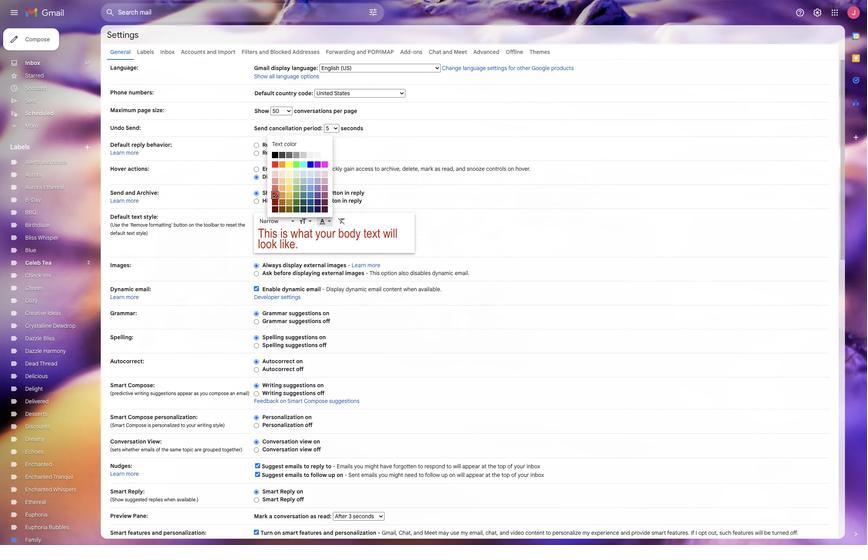 Task type: vqa. For each thing, say whether or not it's contained in the screenshot.
Spelling:
yes



Task type: describe. For each thing, give the bounding box(es) containing it.
reply inside default reply behavior: learn more
[[131, 141, 145, 148]]

aurora ethereal link
[[25, 184, 64, 191]]

rgb (180, 95, 6) image
[[279, 199, 286, 206]]

rgb (162, 196, 201) image
[[301, 178, 307, 184]]

euphoria for euphoria link
[[25, 511, 47, 519]]

rgb (255, 153, 0) cell
[[279, 161, 286, 168]]

learn more link for send and archive:
[[110, 197, 139, 204]]

snoozed
[[25, 85, 47, 92]]

general
[[110, 48, 131, 56]]

rgb (147, 196, 125) cell
[[293, 185, 300, 192]]

rgb (255, 0, 0) cell
[[272, 161, 279, 168]]

compose up the personalized
[[128, 414, 153, 421]]

mark
[[421, 165, 433, 172]]

and left pop/imap
[[357, 48, 366, 56]]

off for spelling suggestions on
[[319, 342, 327, 349]]

rgb (224, 102, 102) image
[[272, 185, 279, 191]]

off down the personalization on
[[305, 422, 313, 429]]

and down 'read:'
[[323, 530, 334, 537]]

reply down 'text'
[[262, 149, 278, 156]]

dazzle for dazzle bliss
[[25, 335, 42, 342]]

forwarding and pop/imap link
[[326, 48, 394, 56]]

enchanted tranquil link
[[25, 474, 73, 481]]

disable hover actions
[[262, 173, 321, 180]]

rgb (243, 243, 243) image
[[315, 152, 321, 158]]

'remove
[[130, 222, 148, 228]]

1 vertical spatial inbox
[[531, 472, 544, 479]]

0 vertical spatial external
[[304, 262, 326, 269]]

rgb (7, 55, 99) image
[[308, 206, 314, 213]]

desserts
[[25, 411, 47, 418]]

rgb (116, 27, 71) cell
[[321, 199, 329, 206]]

rgb (180, 95, 6) cell
[[279, 199, 286, 206]]

& for hide
[[293, 197, 298, 204]]

rgb (69, 129, 142) cell
[[300, 192, 307, 199]]

aurora for aurora link
[[25, 171, 42, 178]]

rgb (255, 0, 0) image
[[272, 162, 279, 168]]

such
[[720, 530, 732, 537]]

rgb (238, 238, 238) image
[[308, 152, 314, 158]]

suggestions for grammar suggestions off
[[289, 318, 321, 325]]

rgb (243, 243, 243) cell
[[314, 152, 321, 159]]

smart reply on
[[262, 488, 303, 495]]

mark
[[254, 513, 268, 520]]

rgb (207, 226, 243) image
[[308, 171, 314, 177]]

replies
[[149, 497, 163, 503]]

3 row from the top
[[272, 171, 329, 178]]

Ask before displaying external images radio
[[254, 271, 259, 277]]

if
[[691, 530, 695, 537]]

and left provide on the bottom right
[[621, 530, 630, 537]]

rgb (0, 255, 0) image
[[293, 162, 300, 168]]

to inside default text style: (use the 'remove formatting' button on the toolbar to reset the default text style)
[[220, 222, 225, 228]]

settings
[[107, 29, 139, 40]]

2 smart from the left
[[652, 530, 666, 537]]

rgb (153, 0, 255) image
[[315, 162, 321, 168]]

read,
[[442, 165, 455, 172]]

content inside enable dynamic email - display dynamic email content when available. developer settings
[[383, 286, 402, 293]]

Disable hover actions radio
[[254, 174, 259, 180]]

reply down smart reply on
[[280, 496, 295, 503]]

need
[[405, 472, 417, 479]]

compose:
[[128, 382, 155, 389]]

suggest for suggest emails to reply to - emails you might have forgotten to respond to will appear at the top of your inbox
[[262, 463, 284, 470]]

and right chat
[[443, 48, 453, 56]]

rgb (0, 255, 255) cell
[[300, 161, 307, 168]]

0 vertical spatial inbox
[[527, 463, 540, 470]]

off for conversation view on
[[314, 446, 321, 453]]

rgb (252, 229, 205) image
[[279, 171, 286, 177]]

0 vertical spatial language
[[463, 65, 486, 72]]

rgb (102, 0, 0) cell
[[272, 206, 279, 213]]

1 vertical spatial meet
[[425, 530, 437, 537]]

labels for labels link
[[137, 48, 154, 56]]

you for as
[[200, 391, 208, 397]]

rgb (153, 0, 0) cell
[[272, 199, 279, 206]]

themes
[[530, 48, 550, 56]]

compose down writing suggestions off
[[304, 398, 328, 405]]

appear inside smart compose: (predictive writing suggestions appear as you compose an email)
[[177, 391, 193, 397]]

rgb (61, 133, 198) image
[[308, 192, 314, 199]]

rgb (53, 28, 117) cell
[[314, 199, 321, 206]]

0 vertical spatial ethereal
[[43, 184, 64, 191]]

crystalline
[[25, 322, 52, 330]]

sent inside labels navigation
[[25, 97, 37, 104]]

Conversation view off radio
[[254, 447, 259, 453]]

1 vertical spatial at
[[486, 472, 491, 479]]

conversation for conversation view off
[[262, 446, 298, 453]]

rgb (153, 0, 255) cell
[[314, 161, 321, 168]]

tea
[[42, 259, 52, 267]]

out,
[[709, 530, 718, 537]]

1 horizontal spatial inbox
[[160, 48, 175, 56]]

autocorrect:
[[110, 358, 144, 365]]

rgb (56, 118, 29) image
[[293, 199, 300, 206]]

personalized
[[152, 422, 180, 428]]

Writing suggestions on radio
[[254, 383, 259, 389]]

rgb (255, 153, 0) image
[[279, 162, 286, 168]]

harmony
[[43, 348, 66, 355]]

5 row from the top
[[272, 185, 329, 192]]

rgb (180, 167, 214) cell
[[314, 178, 321, 185]]

discounts
[[25, 423, 50, 430]]

dazzle for dazzle harmony
[[25, 348, 42, 355]]

rgb (166, 77, 121) image
[[322, 192, 328, 199]]

2 vertical spatial appear
[[466, 472, 484, 479]]

1 follow from the left
[[311, 472, 327, 479]]

mark a conversation as read:
[[254, 513, 333, 520]]

undo
[[110, 124, 124, 132]]

import
[[218, 48, 235, 56]]

rgb (127, 96, 0) image
[[286, 206, 293, 213]]

1 horizontal spatial dynamic
[[346, 286, 367, 293]]

smart down writing suggestions off
[[288, 398, 303, 405]]

0 horizontal spatial language
[[276, 73, 299, 80]]

ins
[[44, 272, 51, 279]]

show "send & archive" button in reply
[[262, 189, 365, 196]]

Personalization off radio
[[254, 423, 259, 429]]

enchanted for enchanted tranquil
[[25, 474, 52, 481]]

and right the chat,
[[414, 530, 423, 537]]

view for on
[[300, 438, 312, 445]]

experience
[[592, 530, 619, 537]]

send for send cancellation period:
[[254, 125, 268, 132]]

your inside this is what your body text will look like.
[[315, 226, 336, 241]]

archive" for show
[[301, 189, 324, 196]]

and inside labels navigation
[[41, 159, 51, 166]]

rgb (204, 204, 204) image
[[301, 152, 307, 158]]

rgb (53, 28, 117) image
[[315, 199, 321, 206]]

off for smart reply on
[[297, 496, 304, 503]]

Grammar suggestions off radio
[[254, 319, 259, 325]]

- inside enable dynamic email - display dynamic email content when available. developer settings
[[322, 286, 325, 293]]

display for always
[[283, 262, 302, 269]]

writing for writing suggestions off
[[262, 390, 282, 397]]

send for send and archive: learn more
[[110, 189, 124, 196]]

enable for enable hover actions
[[262, 165, 281, 172]]

reply up the smart reply off
[[280, 488, 295, 495]]

chat and meet
[[429, 48, 467, 56]]

language:
[[292, 65, 318, 72]]

inbox inside labels navigation
[[25, 59, 40, 67]]

learn inside smart features and personalization: learn more
[[110, 537, 125, 545]]

7 row from the top
[[272, 199, 329, 206]]

personalization for personalization on
[[262, 414, 304, 421]]

gain
[[344, 165, 355, 172]]

displaying
[[293, 270, 320, 277]]

enchanted whispers link
[[25, 486, 76, 493]]

learn inside send and archive: learn more
[[110, 197, 125, 204]]

off up the writing suggestions on
[[296, 366, 304, 373]]

1 up from the left
[[328, 472, 335, 479]]

smart for smart features and personalization: learn more
[[110, 530, 127, 537]]

personalization on
[[262, 414, 312, 421]]

learn inside dynamic email: learn more
[[110, 294, 125, 301]]

rgb (204, 204, 204) cell
[[300, 152, 307, 159]]

rgb (234, 209, 220) cell
[[321, 171, 329, 178]]

more inside smart features and personalization: learn more
[[126, 537, 139, 545]]

features inside smart features and personalization: learn more
[[128, 530, 150, 537]]

be
[[765, 530, 771, 537]]

rgb (32, 18, 77) image
[[315, 206, 321, 213]]

Show "Send & Archive" button in reply radio
[[254, 190, 259, 196]]

rgb (76, 17, 48) cell
[[321, 206, 329, 213]]

filters and blocked addresses link
[[242, 48, 320, 56]]

ideas
[[48, 310, 61, 317]]

rgb (11, 83, 148) cell
[[307, 199, 314, 206]]

tranquil
[[53, 474, 73, 481]]

hover actions:
[[110, 165, 149, 172]]

family
[[25, 537, 41, 544]]

period:
[[304, 125, 323, 132]]

default for default text style: (use the 'remove formatting' button on the toolbar to reset the default text style)
[[110, 213, 130, 220]]

view:
[[147, 438, 162, 445]]

spelling suggestions off
[[262, 342, 327, 349]]

autocorrect for autocorrect on
[[262, 358, 295, 365]]

Autocorrect off radio
[[254, 367, 259, 373]]

1 horizontal spatial this
[[370, 270, 380, 277]]

writing suggestions off
[[262, 390, 325, 397]]

rgb (230, 145, 56) cell
[[279, 192, 286, 199]]

more inside send and archive: learn more
[[126, 197, 139, 204]]

hover
[[110, 165, 126, 172]]

rgb (7, 55, 99) cell
[[307, 206, 314, 213]]

0 vertical spatial top
[[498, 463, 506, 470]]

rgb (39, 78, 19) image
[[293, 206, 300, 213]]

dazzle harmony link
[[25, 348, 66, 355]]

Always display external images radio
[[254, 263, 259, 269]]

celeb tea link
[[25, 259, 52, 267]]

off.
[[791, 530, 799, 537]]

are
[[195, 447, 202, 453]]

show for show "send & archive" button in reply
[[262, 189, 277, 196]]

delight
[[25, 385, 43, 393]]

rgb (159, 197, 232) cell
[[307, 178, 314, 185]]

advanced search options image
[[365, 4, 381, 20]]

feedback
[[254, 398, 279, 405]]

reply down access
[[351, 189, 365, 196]]

birthdaze link
[[25, 222, 49, 229]]

rgb (0, 255, 0) cell
[[293, 161, 300, 168]]

rgb (224, 102, 102) cell
[[272, 185, 279, 192]]

is inside this is what your body text will look like.
[[280, 226, 288, 241]]

emails up smart reply on
[[285, 472, 302, 479]]

1 vertical spatial top
[[502, 472, 510, 479]]

Reply all radio
[[254, 150, 259, 156]]

feedback on smart compose suggestions link
[[254, 398, 360, 405]]

suggestions for writing suggestions on
[[283, 382, 316, 389]]

rgb (255, 0, 255) image
[[322, 162, 328, 168]]

Spelling suggestions on radio
[[254, 335, 259, 341]]

add-
[[400, 48, 413, 56]]

reply up formatting options toolbar
[[349, 197, 362, 204]]

support image
[[796, 8, 805, 17]]

6 row from the top
[[272, 192, 329, 199]]

have
[[380, 463, 392, 470]]

1 smart from the left
[[282, 530, 298, 537]]

1 vertical spatial ethereal
[[25, 499, 46, 506]]

Conversation view on radio
[[254, 439, 259, 445]]

suggestions for writing suggestions off
[[283, 390, 316, 397]]

check-ins
[[25, 272, 51, 279]]

conversation view off
[[262, 446, 321, 453]]

available.
[[418, 286, 442, 293]]

dynamic email: learn more
[[110, 286, 151, 301]]

send:
[[126, 124, 141, 132]]

default for default country code:
[[255, 90, 274, 97]]

Reply radio
[[254, 142, 259, 148]]

2 vertical spatial as
[[310, 513, 316, 520]]

google
[[532, 65, 550, 72]]

2 vertical spatial of
[[511, 472, 517, 479]]

numbers:
[[129, 89, 154, 96]]

2 horizontal spatial as
[[435, 165, 440, 172]]

hover.
[[516, 165, 531, 172]]

accounts and import
[[181, 48, 235, 56]]

autocorrect for autocorrect off
[[262, 366, 295, 373]]

rgb (234, 153, 153) image
[[272, 178, 279, 184]]

rgb (204, 0, 0) cell
[[272, 192, 279, 199]]

rgb (153, 153, 153) cell
[[293, 152, 300, 159]]

gmail image
[[25, 5, 68, 20]]

rgb (68, 68, 68) cell
[[279, 152, 286, 159]]

writing inside smart compose: (predictive writing suggestions appear as you compose an email)
[[134, 391, 149, 397]]

1 horizontal spatial content
[[526, 530, 545, 537]]

euphoria bubbles link
[[25, 524, 69, 531]]

default reply behavior: learn more
[[110, 141, 172, 156]]

this inside this is what your body text will look like.
[[258, 226, 278, 241]]

change
[[442, 65, 462, 72]]

1 vertical spatial appear
[[462, 463, 480, 470]]

phone numbers:
[[110, 89, 154, 96]]

i
[[696, 530, 697, 537]]

rgb (12, 52, 61) image
[[301, 206, 307, 213]]

button inside default text style: (use the 'remove formatting' button on the toolbar to reset the default text style)
[[174, 222, 188, 228]]

rgb (255, 242, 204) cell
[[286, 171, 293, 178]]

this is what your body text will look like.
[[258, 226, 398, 251]]

emails down suggest emails to reply to - emails you might have forgotten to respond to will appear at the top of your inbox
[[361, 472, 377, 479]]

Personalization on radio
[[254, 415, 259, 421]]

2 horizontal spatial dynamic
[[432, 270, 454, 277]]

settings inside enable dynamic email - display dynamic email content when available. developer settings
[[281, 294, 301, 301]]

spelling for spelling suggestions on
[[262, 334, 284, 341]]

suggest for suggest emails to follow up on - sent emails you might need to follow up on will appear at the top of your inbox
[[262, 472, 284, 479]]

rgb (191, 144, 0) cell
[[286, 199, 293, 206]]

chat and meet link
[[429, 48, 467, 56]]

dynamic
[[110, 286, 134, 293]]

1 horizontal spatial sent
[[349, 472, 360, 479]]

chat,
[[399, 530, 412, 537]]

rgb (32, 18, 77) cell
[[314, 206, 321, 213]]

style) inside default text style: (use the 'remove formatting' button on the toolbar to reset the default text style)
[[136, 230, 148, 236]]

snoozed link
[[25, 85, 47, 92]]

video
[[511, 530, 524, 537]]

narrow option
[[258, 217, 290, 225]]

suggest emails to reply to - emails you might have forgotten to respond to will appear at the top of your inbox
[[262, 463, 540, 470]]

1 horizontal spatial meet
[[454, 48, 467, 56]]

images:
[[110, 262, 131, 269]]

emails down conversation view off
[[285, 463, 302, 470]]

and left "import"
[[207, 48, 217, 56]]

ask
[[262, 270, 272, 277]]

text down the 'remove
[[127, 230, 135, 236]]

grammar for grammar suggestions off
[[262, 318, 288, 325]]

chat,
[[486, 530, 498, 537]]

email)
[[237, 391, 250, 397]]

1 vertical spatial of
[[508, 463, 513, 470]]

learn more link up ask before displaying external images - this option also disables dynamic email.
[[352, 262, 380, 269]]

3 features from the left
[[733, 530, 754, 537]]

rgb (180, 167, 214) image
[[315, 178, 321, 184]]

rgb (147, 196, 125) image
[[293, 185, 300, 191]]

rgb (244, 204, 204) image
[[272, 171, 279, 177]]

remove formatting ‪(⌘\)‬ image
[[338, 217, 346, 225]]

button for hide "send & archive" button in reply
[[323, 197, 341, 204]]

default for default reply behavior: learn more
[[110, 141, 130, 148]]

rgb (238, 238, 238) cell
[[307, 152, 314, 159]]

when inside smart reply: (show suggested replies when available.)
[[164, 497, 176, 503]]

rgb (153, 153, 153) image
[[293, 152, 300, 158]]

turned
[[772, 530, 789, 537]]

rgb (217, 210, 233) cell
[[314, 171, 321, 178]]

text
[[272, 141, 283, 148]]

button for show "send & archive" button in reply
[[326, 189, 343, 196]]

blue
[[25, 247, 36, 254]]

learn up ask before displaying external images - this option also disables dynamic email.
[[352, 262, 366, 269]]

personalization for personalization off
[[262, 422, 304, 429]]

2 my from the left
[[583, 530, 590, 537]]

rgb (106, 168, 79) image
[[293, 192, 300, 199]]

0 vertical spatial at
[[482, 463, 487, 470]]

4 row from the top
[[272, 178, 329, 185]]

1 horizontal spatial page
[[344, 107, 357, 115]]

your inside the smart compose personalization: (smart compose is personalized to your writing style)
[[186, 422, 196, 428]]

rgb (255, 0, 255) cell
[[321, 161, 329, 168]]

personalization: inside the smart compose personalization: (smart compose is personalized to your writing style)
[[155, 414, 198, 421]]

text color
[[272, 141, 297, 148]]

pane:
[[133, 513, 148, 520]]

rgb (142, 124, 195) cell
[[314, 185, 321, 192]]

topic
[[183, 447, 193, 453]]

rgb (255, 217, 102) cell
[[286, 185, 293, 192]]

rgb (246, 178, 107) cell
[[279, 185, 286, 192]]

rgb (118, 165, 175) image
[[301, 185, 307, 191]]

ethereal link
[[25, 499, 46, 506]]

and inside smart features and personalization: learn more
[[152, 530, 162, 537]]



Task type: locate. For each thing, give the bounding box(es) containing it.
1 horizontal spatial features
[[299, 530, 322, 537]]

1 view from the top
[[300, 438, 312, 445]]

delivered
[[25, 398, 49, 405]]

rgb (234, 209, 220) image
[[322, 171, 328, 177]]

personalization: inside smart features and personalization: learn more
[[163, 530, 207, 537]]

2
[[87, 260, 90, 266]]

birthdaze
[[25, 222, 49, 229]]

enable
[[262, 165, 281, 172], [262, 286, 281, 293]]

1 autocorrect from the top
[[262, 358, 295, 365]]

you for emails
[[354, 463, 363, 470]]

all for show
[[269, 73, 275, 80]]

1 personalization from the top
[[262, 414, 304, 421]]

text inside this is what your body text will look like.
[[364, 226, 380, 241]]

2 euphoria from the top
[[25, 524, 47, 531]]

suggest down conversation view off
[[262, 463, 284, 470]]

my right use
[[461, 530, 468, 537]]

"send for show
[[278, 189, 294, 196]]

more button
[[0, 120, 94, 132]]

suggestions
[[289, 310, 321, 317], [289, 318, 321, 325], [285, 334, 318, 341], [285, 342, 318, 349], [283, 382, 316, 389], [283, 390, 316, 397], [150, 391, 176, 397], [329, 398, 360, 405]]

0 vertical spatial display
[[271, 65, 290, 72]]

offline link
[[506, 48, 523, 56]]

1 row from the top
[[272, 152, 329, 159]]

rgb (116, 27, 71) image
[[322, 199, 328, 206]]

rgb (255, 255, 0) cell
[[286, 161, 293, 168]]

general link
[[110, 48, 131, 56]]

when down also
[[404, 286, 417, 293]]

enchanted for enchanted whispers
[[25, 486, 52, 493]]

writing inside the smart compose personalization: (smart compose is personalized to your writing style)
[[197, 422, 212, 428]]

1 vertical spatial suggest
[[262, 472, 284, 479]]

rgb (127, 96, 0) cell
[[286, 206, 293, 213]]

learn up hover
[[110, 149, 125, 156]]

0 horizontal spatial dynamic
[[282, 286, 305, 293]]

hover
[[282, 165, 298, 172], [284, 173, 299, 180]]

rgb (103, 78, 167) image
[[315, 192, 321, 199]]

2 features from the left
[[299, 530, 322, 537]]

dazzle down crystalline
[[25, 335, 42, 342]]

as inside smart compose: (predictive writing suggestions appear as you compose an email)
[[194, 391, 199, 397]]

1 vertical spatial you
[[354, 463, 363, 470]]

will inside this is what your body text will look like.
[[383, 226, 398, 241]]

rgb (56, 118, 29) cell
[[293, 199, 300, 206]]

rgb (106, 168, 79) cell
[[293, 192, 300, 199]]

button right formatting'
[[174, 222, 188, 228]]

might down suggest emails to reply to - emails you might have forgotten to respond to will appear at the top of your inbox
[[389, 472, 403, 479]]

default down undo
[[110, 141, 130, 148]]

rgb (142, 124, 195) image
[[315, 185, 321, 191]]

suggestions for spelling suggestions on
[[285, 334, 318, 341]]

compose inside button
[[25, 36, 50, 43]]

0 horizontal spatial writing
[[134, 391, 149, 397]]

smart inside the smart compose personalization: (smart compose is personalized to your writing style)
[[110, 414, 127, 421]]

opt
[[699, 530, 707, 537]]

style) inside the smart compose personalization: (smart compose is personalized to your writing style)
[[213, 422, 225, 428]]

and inside send and archive: learn more
[[125, 189, 135, 196]]

personalization:
[[155, 414, 198, 421], [163, 530, 207, 537]]

1 horizontal spatial send
[[254, 125, 268, 132]]

accounts and import link
[[181, 48, 235, 56]]

Spelling suggestions off radio
[[254, 343, 259, 349]]

2 enable from the top
[[262, 286, 281, 293]]

conversations per page
[[293, 107, 357, 115]]

0 vertical spatial autocorrect
[[262, 358, 295, 365]]

learn inside nudges: learn more
[[110, 471, 125, 478]]

suggest up smart reply on
[[262, 472, 284, 479]]

toolbar
[[204, 222, 219, 228]]

1 vertical spatial personalization:
[[163, 530, 207, 537]]

2 autocorrect from the top
[[262, 366, 295, 373]]

0 vertical spatial "send
[[278, 189, 294, 196]]

conversation for conversation view on
[[262, 438, 298, 445]]

rgb (0, 0, 0) cell
[[272, 152, 279, 159]]

forwarding
[[326, 48, 355, 56]]

is down narrow option
[[280, 226, 288, 241]]

enable inside enable dynamic email - display dynamic email content when available. developer settings
[[262, 286, 281, 293]]

Autocorrect on radio
[[254, 359, 259, 365]]

off up feedback on smart compose suggestions
[[317, 390, 325, 397]]

all right rgb (0, 0, 0) icon
[[279, 149, 285, 156]]

autocorrect up autocorrect off
[[262, 358, 295, 365]]

spelling:
[[110, 334, 133, 341]]

personalization down the personalization on
[[262, 422, 304, 429]]

1 horizontal spatial language
[[463, 65, 486, 72]]

read:
[[318, 513, 332, 520]]

enable for enable dynamic email
[[262, 286, 281, 293]]

of inside conversation view: (sets whether emails of the same topic are grouped together)
[[156, 447, 160, 453]]

1 features from the left
[[128, 530, 150, 537]]

1 euphoria from the top
[[25, 511, 47, 519]]

0 vertical spatial this
[[258, 226, 278, 241]]

learn more link down archive:
[[110, 197, 139, 204]]

1 vertical spatial archive"
[[299, 197, 322, 204]]

autocorrect on
[[262, 358, 303, 365]]

you down 'have'
[[379, 472, 388, 479]]

1 horizontal spatial inbox link
[[160, 48, 175, 56]]

sent down "emails"
[[349, 472, 360, 479]]

2 enchanted from the top
[[25, 474, 52, 481]]

0 vertical spatial button
[[326, 189, 343, 196]]

when inside enable dynamic email - display dynamic email content when available. developer settings
[[404, 286, 417, 293]]

hover for disable
[[284, 173, 299, 180]]

2 personalization from the top
[[262, 422, 304, 429]]

meet up the change
[[454, 48, 467, 56]]

1 vertical spatial hover
[[284, 173, 299, 180]]

smart right provide on the bottom right
[[652, 530, 666, 537]]

rgb (111, 168, 220) image
[[308, 185, 314, 191]]

0 horizontal spatial features
[[128, 530, 150, 537]]

in for show "send & archive" button in reply
[[345, 189, 350, 196]]

0 horizontal spatial follow
[[311, 472, 327, 479]]

preview pane:
[[110, 513, 148, 520]]

grammar:
[[110, 310, 137, 317]]

rgb (255, 217, 102) image
[[286, 185, 293, 191]]

default inside default text style: (use the 'remove formatting' button on the toolbar to reset the default text style)
[[110, 213, 130, 220]]

rgb (102, 102, 102) image
[[286, 152, 293, 158]]

1 horizontal spatial bliss
[[43, 335, 55, 342]]

conversation inside conversation view: (sets whether emails of the same topic are grouped together)
[[110, 438, 146, 445]]

rgb (194, 123, 160) image
[[322, 185, 328, 191]]

labels for labels heading
[[10, 143, 30, 151]]

in right rgb (116, 27, 71) cell
[[342, 197, 347, 204]]

1 enchanted from the top
[[25, 461, 52, 468]]

1 vertical spatial labels
[[10, 143, 30, 151]]

conversations
[[294, 107, 332, 115]]

1 vertical spatial this
[[370, 270, 380, 277]]

2 suggest from the top
[[262, 472, 284, 479]]

0 vertical spatial default
[[255, 90, 274, 97]]

send inside send and archive: learn more
[[110, 189, 124, 196]]

Smart Reply off radio
[[254, 497, 259, 503]]

rgb (230, 145, 56) image
[[279, 192, 286, 199]]

might left 'have'
[[365, 463, 379, 470]]

email down displaying
[[306, 286, 321, 293]]

actions:
[[128, 165, 149, 172]]

default text style: (use the 'remove formatting' button on the toolbar to reset the default text style)
[[110, 213, 245, 236]]

1 aurora from the top
[[25, 171, 42, 178]]

page right per
[[344, 107, 357, 115]]

more down nudges:
[[126, 471, 139, 478]]

Hide "Send & Archive" button in reply radio
[[254, 198, 259, 204]]

rgb (234, 153, 153) cell
[[272, 178, 279, 185]]

1 vertical spatial bliss
[[43, 335, 55, 342]]

learn more link for nudges:
[[110, 471, 139, 478]]

scheduled link
[[25, 110, 54, 117]]

dead thread
[[25, 360, 57, 367]]

size:
[[152, 107, 164, 114]]

default left country at left top
[[255, 90, 274, 97]]

rgb (76, 17, 48) image
[[322, 206, 328, 213]]

Search mail text field
[[118, 9, 346, 17]]

smart inside smart compose: (predictive writing suggestions appear as you compose an email)
[[110, 382, 127, 389]]

0 vertical spatial hover
[[282, 165, 298, 172]]

1 vertical spatial autocorrect
[[262, 366, 295, 373]]

enable up disable
[[262, 165, 281, 172]]

2 writing from the top
[[262, 390, 282, 397]]

smart
[[110, 382, 127, 389], [288, 398, 303, 405], [110, 414, 127, 421], [110, 488, 127, 495], [262, 488, 279, 495], [262, 496, 279, 503], [110, 530, 127, 537]]

dynamic down ask before displaying external images - this option also disables dynamic email.
[[346, 286, 367, 293]]

0 vertical spatial suggest
[[262, 463, 284, 470]]

off down spelling suggestions on
[[319, 342, 327, 349]]

labels heading
[[10, 143, 83, 151]]

learn more link down dynamic
[[110, 294, 139, 301]]

nudges: learn more
[[110, 463, 139, 478]]

to inside the smart compose personalization: (smart compose is personalized to your writing style)
[[181, 422, 185, 428]]

rgb (19, 79, 92) cell
[[300, 199, 307, 206]]

Grammar suggestions on radio
[[254, 311, 259, 317]]

respond
[[425, 463, 445, 470]]

quickly
[[324, 165, 342, 172]]

more inside nudges: learn more
[[126, 471, 139, 478]]

0 vertical spatial inbox link
[[160, 48, 175, 56]]

button up rgb (76, 17, 48) cell
[[323, 197, 341, 204]]

8 row from the top
[[272, 206, 329, 213]]

email down ask before displaying external images - this option also disables dynamic email.
[[368, 286, 382, 293]]

0 horizontal spatial labels
[[10, 143, 30, 151]]

compose down gmail image
[[25, 36, 50, 43]]

0 vertical spatial style)
[[136, 230, 148, 236]]

0 vertical spatial images
[[327, 262, 347, 269]]

1 vertical spatial send
[[110, 189, 124, 196]]

1 horizontal spatial you
[[354, 463, 363, 470]]

autocorrect down autocorrect on
[[262, 366, 295, 373]]

0 horizontal spatial bliss
[[25, 234, 37, 241]]

0 horizontal spatial email
[[306, 286, 321, 293]]

bubbles
[[49, 524, 69, 531]]

view for off
[[300, 446, 312, 453]]

all for reply
[[279, 149, 285, 156]]

1 vertical spatial aurora
[[25, 184, 42, 191]]

language down gmail display language:
[[276, 73, 299, 80]]

inbox link up starred
[[25, 59, 40, 67]]

0 horizontal spatial up
[[328, 472, 335, 479]]

1 grammar from the top
[[262, 310, 288, 317]]

learn more link for smart features and personalization:
[[110, 537, 139, 545]]

1 spelling from the top
[[262, 334, 284, 341]]

writing down compose:
[[134, 391, 149, 397]]

0 vertical spatial enable
[[262, 165, 281, 172]]

and left archive:
[[125, 189, 135, 196]]

0 vertical spatial personalization:
[[155, 414, 198, 421]]

smart for smart reply on
[[262, 488, 279, 495]]

alerts and notifs
[[25, 159, 67, 166]]

conversation view: (sets whether emails of the same topic are grouped together)
[[110, 438, 242, 453]]

alerts
[[25, 159, 40, 166]]

smart right smart reply on option
[[262, 488, 279, 495]]

rgb (118, 165, 175) cell
[[300, 185, 307, 192]]

rgb (255, 255, 255) cell
[[321, 152, 329, 159]]

rgb (0, 255, 255) image
[[301, 162, 307, 168]]

1 vertical spatial might
[[389, 472, 403, 479]]

2 view from the top
[[300, 446, 312, 453]]

rgb (19, 79, 92) image
[[301, 199, 307, 206]]

smart compose personalization: (smart compose is personalized to your writing style)
[[110, 414, 225, 428]]

rgb (194, 123, 160) cell
[[321, 185, 329, 192]]

bliss up blue
[[25, 234, 37, 241]]

reply left "emails"
[[311, 463, 325, 470]]

more up hover actions:
[[126, 149, 139, 156]]

0 vertical spatial &
[[296, 189, 300, 196]]

2 follow from the left
[[425, 472, 440, 479]]

view down conversation view on
[[300, 446, 312, 453]]

rgb (103, 78, 167) cell
[[314, 192, 321, 199]]

appear
[[177, 391, 193, 397], [462, 463, 480, 470], [466, 472, 484, 479]]

this left option
[[370, 270, 380, 277]]

0 horizontal spatial settings
[[281, 294, 301, 301]]

labels navigation
[[0, 25, 101, 545]]

creative ideas link
[[25, 310, 61, 317]]

and right chat, in the right bottom of the page
[[500, 530, 509, 537]]

1 vertical spatial in
[[342, 197, 347, 204]]

spelling for spelling suggestions off
[[262, 342, 284, 349]]

rgb (0, 0, 255) image
[[308, 162, 314, 168]]

2 row from the top
[[272, 161, 329, 168]]

rgb (153, 0, 0) image
[[272, 199, 279, 206]]

emails inside conversation view: (sets whether emails of the same topic are grouped together)
[[141, 447, 155, 453]]

search mail image
[[103, 6, 117, 20]]

rgb (120, 63, 4) cell
[[279, 206, 286, 213]]

1 vertical spatial images
[[345, 270, 364, 277]]

0 vertical spatial actions
[[299, 165, 319, 172]]

suggestions for spelling suggestions off
[[285, 342, 318, 349]]

rgb (11, 83, 148) image
[[308, 199, 314, 206]]

grammar right grammar suggestions off radio at the left of the page
[[262, 318, 288, 325]]

1 enable from the top
[[262, 165, 281, 172]]

0 horizontal spatial style)
[[136, 230, 148, 236]]

enchanted for enchanted link
[[25, 461, 52, 468]]

0 vertical spatial archive"
[[301, 189, 324, 196]]

smart for smart compose personalization: (smart compose is personalized to your writing style)
[[110, 414, 127, 421]]

bliss
[[25, 234, 37, 241], [43, 335, 55, 342]]

writing suggestions on
[[262, 382, 324, 389]]

conversation view on
[[262, 438, 320, 445]]

rgb (102, 0, 0) image
[[272, 206, 279, 213]]

rgb (255, 242, 204) image
[[286, 171, 293, 177]]

formatting'
[[149, 222, 172, 228]]

rgb (246, 178, 107) image
[[279, 185, 286, 191]]

text up the 'remove
[[131, 213, 142, 220]]

3 enchanted from the top
[[25, 486, 52, 493]]

euphoria for euphoria bubbles
[[25, 524, 47, 531]]

view up conversation view off
[[300, 438, 312, 445]]

2 up from the left
[[441, 472, 448, 479]]

1 vertical spatial sent
[[349, 472, 360, 479]]

None checkbox
[[255, 463, 260, 469], [255, 472, 260, 477], [254, 530, 259, 535], [255, 463, 260, 469], [255, 472, 260, 477], [254, 530, 259, 535]]

day
[[31, 196, 41, 204]]

rgb (61, 133, 198) cell
[[307, 192, 314, 199]]

rgb (182, 215, 168) image
[[293, 178, 300, 184]]

rgb (120, 63, 4) image
[[279, 206, 286, 213]]

external
[[304, 262, 326, 269], [322, 270, 344, 277]]

smart for smart reply off
[[262, 496, 279, 503]]

more down preview pane: on the bottom left of page
[[126, 537, 139, 545]]

more inside dynamic email: learn more
[[126, 294, 139, 301]]

offline
[[506, 48, 523, 56]]

1 vertical spatial content
[[526, 530, 545, 537]]

dazzle bliss
[[25, 335, 55, 342]]

this down narrow
[[258, 226, 278, 241]]

hover for enable
[[282, 165, 298, 172]]

delete,
[[402, 165, 419, 172]]

rgb (213, 166, 189) cell
[[321, 178, 329, 185]]

1 horizontal spatial might
[[389, 472, 403, 479]]

rgb (0, 0, 255) cell
[[307, 161, 314, 168]]

settings image
[[813, 8, 823, 17]]

0 vertical spatial as
[[435, 165, 440, 172]]

dazzle harmony
[[25, 348, 66, 355]]

personalization up personalization off
[[262, 414, 304, 421]]

aurora down aurora link
[[25, 184, 42, 191]]

0 horizontal spatial send
[[110, 189, 124, 196]]

rgb (182, 215, 168) cell
[[293, 178, 300, 185]]

rgb (217, 234, 211) cell
[[293, 171, 300, 178]]

2 dazzle from the top
[[25, 348, 42, 355]]

rgb (207, 226, 243) cell
[[307, 171, 314, 178]]

"send for hide
[[276, 197, 292, 204]]

0 vertical spatial is
[[280, 226, 288, 241]]

learn more link for default reply behavior:
[[110, 149, 139, 156]]

language down the advanced link
[[463, 65, 486, 72]]

family link
[[25, 537, 41, 544]]

rgb (102, 102, 102) cell
[[286, 152, 293, 159]]

show for show all language options
[[254, 73, 268, 80]]

enchanted down enchanted link
[[25, 474, 52, 481]]

you inside smart compose: (predictive writing suggestions appear as you compose an email)
[[200, 391, 208, 397]]

rgb (249, 203, 156) image
[[279, 178, 286, 184]]

labels right general
[[137, 48, 154, 56]]

2 vertical spatial you
[[379, 472, 388, 479]]

0 horizontal spatial my
[[461, 530, 468, 537]]

rgb (255, 229, 153) image
[[286, 178, 293, 184]]

smart inside smart features and personalization: learn more
[[110, 530, 127, 537]]

rgb (208, 224, 227) cell
[[300, 171, 307, 178]]

learn down nudges:
[[110, 471, 125, 478]]

actions for enable
[[299, 165, 319, 172]]

actions for disable
[[301, 173, 321, 180]]

None checkbox
[[254, 286, 259, 291]]

row
[[272, 152, 329, 159], [272, 161, 329, 168], [272, 171, 329, 178], [272, 178, 329, 185], [272, 185, 329, 192], [272, 192, 329, 199], [272, 199, 329, 206], [272, 206, 329, 213]]

ask before displaying external images - this option also disables dynamic email.
[[262, 270, 470, 277]]

main menu image
[[9, 8, 19, 17]]

1 vertical spatial spelling
[[262, 342, 284, 349]]

rgb (217, 210, 233) image
[[315, 171, 321, 177]]

rgb (252, 229, 205) cell
[[279, 171, 286, 178]]

labels up alerts
[[10, 143, 30, 151]]

1 my from the left
[[461, 530, 468, 537]]

suggestions for grammar suggestions on
[[289, 310, 321, 317]]

rgb (162, 196, 201) cell
[[300, 178, 307, 185]]

0 vertical spatial meet
[[454, 48, 467, 56]]

hide
[[262, 197, 275, 204]]

&
[[296, 189, 300, 196], [293, 197, 298, 204]]

smart right smart reply off option
[[262, 496, 279, 503]]

conversation for conversation view: (sets whether emails of the same topic are grouped together)
[[110, 438, 146, 445]]

text right body
[[364, 226, 380, 241]]

rgb (208, 224, 227) image
[[301, 171, 307, 177]]

rgb (217, 234, 211) image
[[293, 171, 300, 177]]

page left the size: on the top
[[138, 107, 151, 114]]

emails down view:
[[141, 447, 155, 453]]

in right rgb (166, 77, 121) cell
[[345, 189, 350, 196]]

will
[[383, 226, 398, 241], [453, 463, 461, 470], [457, 472, 465, 479], [755, 530, 763, 537]]

1 vertical spatial language
[[276, 73, 299, 80]]

1 vertical spatial display
[[283, 262, 302, 269]]

reply:
[[128, 488, 145, 495]]

1 vertical spatial enable
[[262, 286, 281, 293]]

rgb (191, 144, 0) image
[[286, 199, 293, 206]]

1 vertical spatial inbox
[[25, 59, 40, 67]]

compose right (smart
[[126, 422, 146, 428]]

1 vertical spatial "send
[[276, 197, 292, 204]]

developer
[[254, 294, 280, 301]]

0 vertical spatial in
[[345, 189, 350, 196]]

bliss whisper
[[25, 234, 58, 241]]

0 horizontal spatial as
[[194, 391, 199, 397]]

1 vertical spatial show
[[255, 107, 271, 115]]

your
[[315, 226, 336, 241], [186, 422, 196, 428], [514, 463, 525, 470], [518, 472, 529, 479]]

2 email from the left
[[368, 286, 382, 293]]

2 vertical spatial show
[[262, 189, 277, 196]]

2 spelling from the top
[[262, 342, 284, 349]]

smart up (smart
[[110, 414, 127, 421]]

sent link
[[25, 97, 37, 104]]

0 vertical spatial you
[[200, 391, 208, 397]]

and down replies
[[152, 530, 162, 537]]

delight link
[[25, 385, 43, 393]]

1 vertical spatial as
[[194, 391, 199, 397]]

0 horizontal spatial might
[[365, 463, 379, 470]]

1 suggest from the top
[[262, 463, 284, 470]]

more
[[126, 149, 139, 156], [126, 197, 139, 204], [368, 262, 380, 269], [126, 294, 139, 301], [126, 471, 139, 478], [126, 537, 139, 545]]

meet left the "may"
[[425, 530, 437, 537]]

rgb (204, 0, 0) image
[[272, 192, 279, 199]]

Enable hover actions radio
[[254, 166, 259, 172]]

show for show
[[255, 107, 271, 115]]

1 vertical spatial when
[[164, 497, 176, 503]]

writing for writing suggestions on
[[262, 382, 282, 389]]

learn more link for dynamic email:
[[110, 294, 139, 301]]

default inside default reply behavior: learn more
[[110, 141, 130, 148]]

personalize
[[553, 530, 581, 537]]

rgb (111, 168, 220) cell
[[307, 185, 314, 192]]

send and archive: learn more
[[110, 189, 159, 204]]

more up ask before displaying external images - this option also disables dynamic email.
[[368, 262, 380, 269]]

smart for smart compose: (predictive writing suggestions appear as you compose an email)
[[110, 382, 127, 389]]

follow down conversation view off
[[311, 472, 327, 479]]

rgb (255, 229, 153) cell
[[286, 178, 293, 185]]

& right rgb (191, 144, 0) cell
[[293, 197, 298, 204]]

in for hide "send & archive" button in reply
[[342, 197, 347, 204]]

1 vertical spatial &
[[293, 197, 298, 204]]

display for gmail
[[271, 65, 290, 72]]

button up rgb (116, 27, 71) cell
[[326, 189, 343, 196]]

reply up reply all
[[262, 141, 278, 148]]

show all language options link
[[254, 73, 319, 80]]

autocorrect off
[[262, 366, 304, 373]]

meet
[[454, 48, 467, 56], [425, 530, 437, 537]]

is inside the smart compose personalization: (smart compose is personalized to your writing style)
[[148, 422, 151, 428]]

enchanted link
[[25, 461, 52, 468]]

rgb (255, 255, 0) image
[[286, 162, 293, 168]]

euphoria down ethereal link on the left bottom of the page
[[25, 511, 47, 519]]

Writing suggestions off radio
[[254, 391, 259, 397]]

as right mark
[[435, 165, 440, 172]]

smart up (show
[[110, 488, 127, 495]]

conversation up conversation view off
[[262, 438, 298, 445]]

rgb (241, 194, 50) image
[[286, 192, 293, 199]]

personalization
[[335, 530, 376, 537]]

0 vertical spatial labels
[[137, 48, 154, 56]]

writing right the writing suggestions on option on the left bottom of page
[[262, 382, 282, 389]]

0 horizontal spatial page
[[138, 107, 151, 114]]

1 vertical spatial euphoria
[[25, 524, 47, 531]]

suggest emails to follow up on - sent emails you might need to follow up on will appear at the top of your inbox
[[262, 472, 544, 479]]

on inside default text style: (use the 'remove formatting' button on the toolbar to reset the default text style)
[[189, 222, 194, 228]]

features down 'read:'
[[299, 530, 322, 537]]

1 vertical spatial inbox link
[[25, 59, 40, 67]]

smart for smart reply: (show suggested replies when available.)
[[110, 488, 127, 495]]

labels inside navigation
[[10, 143, 30, 151]]

off for writing suggestions on
[[317, 390, 325, 397]]

off down conversation view on
[[314, 446, 321, 453]]

learn inside default reply behavior: learn more
[[110, 149, 125, 156]]

1 vertical spatial actions
[[301, 173, 321, 180]]

spelling right spelling suggestions on option
[[262, 334, 284, 341]]

0 vertical spatial spelling
[[262, 334, 284, 341]]

grammar for grammar suggestions on
[[262, 310, 288, 317]]

smart down conversation
[[282, 530, 298, 537]]

1 vertical spatial view
[[300, 446, 312, 453]]

1 horizontal spatial writing
[[197, 422, 212, 428]]

rgb (249, 203, 156) cell
[[279, 178, 286, 185]]

enchanted up ethereal link on the left bottom of the page
[[25, 486, 52, 493]]

all down gmail
[[269, 73, 275, 80]]

show up "hide"
[[262, 189, 277, 196]]

more down dynamic
[[126, 294, 139, 301]]

2 grammar from the top
[[262, 318, 288, 325]]

rgb (213, 166, 189) image
[[322, 178, 328, 184]]

0 horizontal spatial all
[[269, 73, 275, 80]]

euphoria down euphoria link
[[25, 524, 47, 531]]

you left compose
[[200, 391, 208, 397]]

rgb (39, 78, 19) cell
[[293, 206, 300, 213]]

sent
[[25, 97, 37, 104], [349, 472, 360, 479]]

smart
[[282, 530, 298, 537], [652, 530, 666, 537]]

aurora for aurora ethereal
[[25, 184, 42, 191]]

suggestions inside smart compose: (predictive writing suggestions appear as you compose an email)
[[150, 391, 176, 397]]

rgb (12, 52, 61) cell
[[300, 206, 307, 213]]

change language settings for other google products link
[[442, 65, 574, 72]]

feedback on smart compose suggestions
[[254, 398, 360, 405]]

rgb (68, 68, 68) image
[[279, 152, 286, 158]]

tab list
[[845, 25, 867, 517]]

rgb (241, 194, 50) cell
[[286, 192, 293, 199]]

rgb (69, 129, 142) image
[[301, 192, 307, 199]]

rgb (0, 0, 0) image
[[272, 152, 279, 158]]

enable hover actions - quickly gain access to archive, delete, mark as read, and snooze controls on hover.
[[262, 165, 531, 172]]

option
[[381, 270, 397, 277]]

off for grammar suggestions on
[[323, 318, 330, 325]]

learn more link down preview in the bottom of the page
[[110, 537, 139, 545]]

features down pane:
[[128, 530, 150, 537]]

0 vertical spatial writing
[[134, 391, 149, 397]]

rgb (166, 77, 121) cell
[[321, 192, 329, 199]]

a
[[269, 513, 272, 520]]

rgb (244, 204, 204) cell
[[272, 171, 279, 178]]

1 writing from the top
[[262, 382, 282, 389]]

2 vertical spatial enchanted
[[25, 486, 52, 493]]

more inside default reply behavior: learn more
[[126, 149, 139, 156]]

& for show
[[296, 189, 300, 196]]

formatting options toolbar
[[256, 214, 413, 228]]

personalization
[[262, 414, 304, 421], [262, 422, 304, 429]]

0 vertical spatial view
[[300, 438, 312, 445]]

smart inside smart reply: (show suggested replies when available.)
[[110, 488, 127, 495]]

bliss down crystalline dewdrop
[[43, 335, 55, 342]]

1 vertical spatial external
[[322, 270, 344, 277]]

0 vertical spatial enchanted
[[25, 461, 52, 468]]

grammar down developer settings link
[[262, 310, 288, 317]]

for
[[509, 65, 516, 72]]

change language settings for other google products
[[442, 65, 574, 72]]

check-
[[25, 272, 44, 279]]

and right read, at the right top
[[456, 165, 466, 172]]

might
[[365, 463, 379, 470], [389, 472, 403, 479]]

2 aurora from the top
[[25, 184, 42, 191]]

rgb (159, 197, 232) image
[[308, 178, 314, 184]]

0 vertical spatial settings
[[487, 65, 507, 72]]

Smart Reply on radio
[[254, 489, 259, 495]]

archive" for hide
[[299, 197, 322, 204]]

2 horizontal spatial you
[[379, 472, 388, 479]]

1 dazzle from the top
[[25, 335, 42, 342]]

1 email from the left
[[306, 286, 321, 293]]

archive,
[[381, 165, 401, 172]]

all
[[269, 73, 275, 80], [279, 149, 285, 156]]

None search field
[[101, 3, 384, 22]]

email.
[[455, 270, 470, 277]]

enchanted
[[25, 461, 52, 468], [25, 474, 52, 481], [25, 486, 52, 493]]

enchanted down echoes link at the left bottom
[[25, 461, 52, 468]]

the inside conversation view: (sets whether emails of the same topic are grouped together)
[[162, 447, 169, 453]]

and right filters
[[259, 48, 269, 56]]



